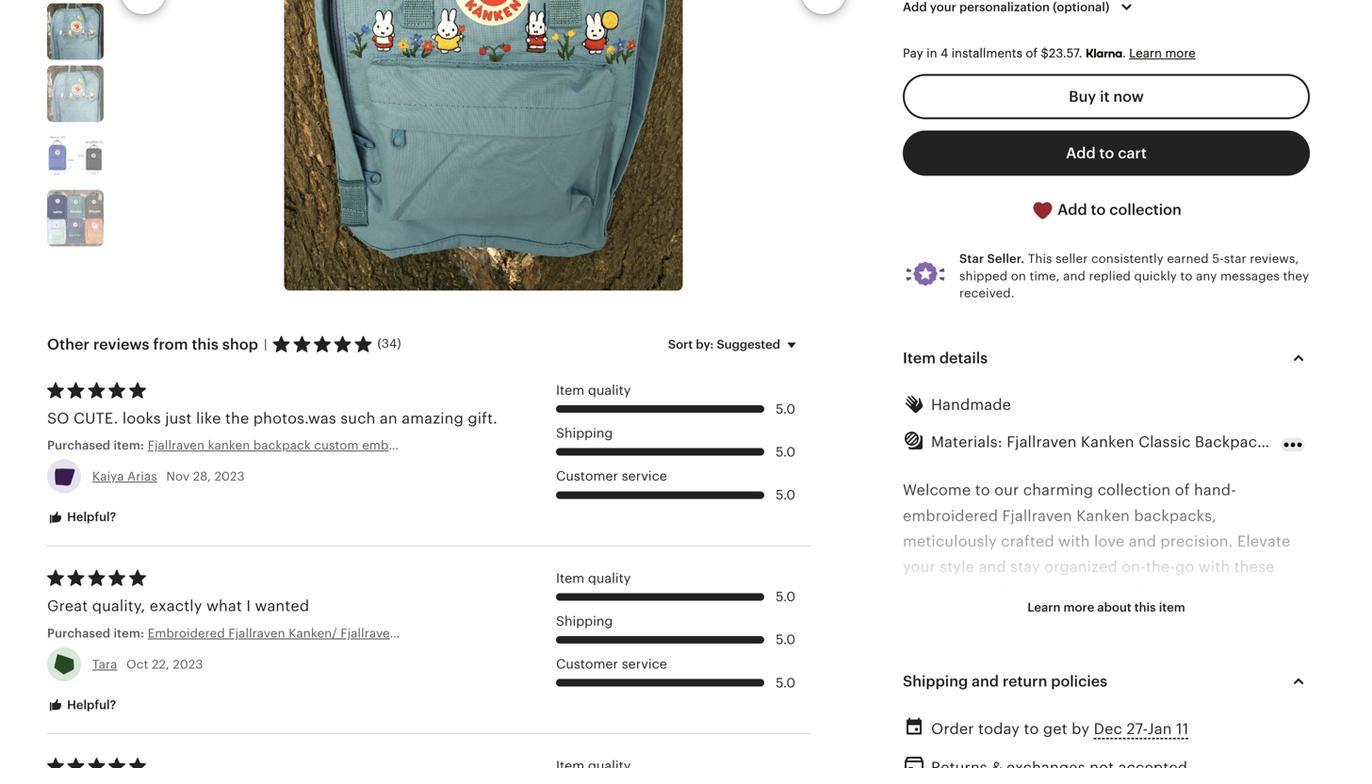 Task type: vqa. For each thing, say whether or not it's contained in the screenshot.
"$ 68.00 $ 80.00 (15% off) Free shipping" on the top of the page
no



Task type: describe. For each thing, give the bounding box(es) containing it.
amazing
[[402, 410, 464, 427]]

installments
[[952, 46, 1023, 61]]

collection inside button
[[1110, 201, 1182, 218]]

kaiya arias nov 28, 2023
[[92, 470, 245, 484]]

learn inside learn more about this item dropdown button
[[1028, 601, 1061, 615]]

shipping and return policies
[[903, 673, 1108, 690]]

great
[[47, 598, 88, 615]]

what
[[206, 598, 242, 615]]

buy
[[1069, 88, 1097, 105]]

1 5.0 from the top
[[776, 402, 796, 417]]

quickly
[[1135, 269, 1178, 283]]

shipping and return policies button
[[886, 659, 1328, 704]]

2 - from the top
[[903, 687, 909, 704]]

purchased for great
[[47, 626, 110, 641]]

just
[[165, 410, 192, 427]]

other reviews from this shop
[[47, 336, 258, 353]]

item details
[[903, 350, 988, 367]]

dec
[[1094, 721, 1123, 738]]

two
[[1196, 584, 1224, 601]]

cart
[[1118, 145, 1147, 162]]

and up on-
[[1129, 533, 1157, 550]]

earned
[[1168, 252, 1209, 266]]

and left stay
[[979, 559, 1007, 576]]

sort by: suggested
[[668, 337, 781, 352]]

in inside pay in 4 installments of $23.57. klarna . learn more
[[927, 46, 938, 61]]

on
[[1011, 269, 1027, 283]]

add to cart
[[1067, 145, 1147, 162]]

learn more about this item button
[[1014, 591, 1200, 625]]

by:
[[696, 337, 714, 352]]

11
[[1177, 721, 1189, 738]]

backpacks,
[[1135, 508, 1217, 525]]

replied
[[1090, 269, 1131, 283]]

quality inside "welcome to our charming collection of hand- embroidered fjallraven kanken backpacks, meticulously crafted with love and precision. elevate your style and stay organized on-the-go with these premium quality backpacks available in two convenient sizes:"
[[974, 584, 1023, 601]]

charming
[[1024, 482, 1094, 499]]

hand-
[[1195, 482, 1237, 499]]

personalization
[[960, 0, 1050, 14]]

this for item
[[1135, 601, 1157, 615]]

welcome
[[903, 482, 971, 499]]

6 5.0 from the top
[[776, 676, 796, 690]]

quality for so cute. looks just like the photos.was such an amazing gift.
[[588, 383, 631, 398]]

kaiya arias link
[[92, 470, 157, 484]]

style
[[940, 559, 975, 576]]

purchased item: for quality,
[[47, 626, 148, 641]]

item quality for great quality, exactly what i wanted
[[556, 571, 631, 586]]

add for add to collection
[[1058, 201, 1088, 218]]

add for add your personalization (optional)
[[903, 0, 927, 14]]

add your personalization (optional) button
[[889, 0, 1152, 27]]

+ key features:
[[903, 738, 1014, 755]]

more inside pay in 4 installments of $23.57. klarna . learn more
[[1166, 46, 1196, 61]]

learn more about this item
[[1028, 601, 1186, 615]]

other
[[47, 336, 90, 353]]

1 vertical spatial with
[[1199, 559, 1231, 576]]

purchased item: for cute.
[[47, 438, 148, 453]]

reviews
[[93, 336, 150, 353]]

these
[[1235, 559, 1275, 576]]

cute.
[[74, 410, 118, 427]]

sort
[[668, 337, 693, 352]]

any
[[1197, 269, 1218, 283]]

3 5.0 from the top
[[776, 488, 796, 503]]

backpacks
[[1028, 584, 1106, 601]]

item
[[1160, 601, 1186, 615]]

messages
[[1221, 269, 1280, 283]]

buy it now
[[1069, 88, 1145, 105]]

love
[[1095, 533, 1125, 550]]

pay
[[903, 46, 924, 61]]

+
[[903, 738, 911, 755]]

(34)
[[378, 337, 401, 351]]

consistently
[[1092, 252, 1164, 266]]

helpful? button for quality,
[[33, 688, 130, 723]]

helpful? for cute.
[[64, 510, 116, 524]]

by
[[1072, 721, 1090, 738]]

add your personalization (optional)
[[903, 0, 1110, 14]]

learn inside pay in 4 installments of $23.57. klarna . learn more
[[1130, 46, 1162, 61]]

the-
[[1146, 559, 1176, 576]]

of inside pay in 4 installments of $23.57. klarna . learn more
[[1026, 46, 1038, 61]]

crafted
[[1002, 533, 1055, 550]]

quality,
[[92, 598, 146, 615]]

key
[[916, 738, 942, 755]]

the
[[225, 410, 249, 427]]

purchased for so
[[47, 438, 110, 453]]

photos.was
[[253, 410, 336, 427]]

shipping for great quality, exactly what i wanted
[[556, 614, 613, 629]]

add to collection button
[[903, 187, 1311, 233]]

add to collection
[[1054, 201, 1182, 218]]

4
[[941, 46, 949, 61]]

looks
[[122, 410, 161, 427]]

customer for great quality, exactly what i wanted
[[556, 657, 619, 672]]

it
[[1100, 88, 1110, 105]]

reviews,
[[1251, 252, 1300, 266]]

they
[[1284, 269, 1310, 283]]

service for so cute. looks just like the photos.was such an amazing gift.
[[622, 469, 667, 484]]

shipping for so cute. looks just like the photos.was such an amazing gift.
[[556, 426, 613, 441]]

to for welcome to our charming collection of hand- embroidered fjallraven kanken backpacks, meticulously crafted with love and precision. elevate your style and stay organized on-the-go with these premium quality backpacks available in two convenient sizes:
[[976, 482, 991, 499]]

organized
[[1045, 559, 1118, 576]]

order today to get by dec 27-jan 11
[[932, 721, 1189, 738]]

item for great quality, exactly what i wanted
[[556, 571, 585, 586]]

add for add to cart
[[1067, 145, 1096, 162]]

(32x42x13cm)
[[958, 687, 1061, 704]]

sizes:
[[903, 610, 944, 627]]

order
[[932, 721, 975, 738]]

- medium (27x38x13cm) - large (32x42x13cm)
[[903, 661, 1078, 704]]

about
[[1098, 601, 1132, 615]]

this
[[1029, 252, 1053, 266]]

to left get
[[1024, 721, 1040, 738]]

1 vertical spatial 2023
[[173, 658, 203, 672]]

fjallraven
[[1003, 508, 1073, 525]]

4 5.0 from the top
[[776, 590, 796, 604]]

star seller.
[[960, 252, 1025, 266]]

27-
[[1127, 721, 1148, 738]]



Task type: locate. For each thing, give the bounding box(es) containing it.
shipping inside shipping and return policies dropdown button
[[903, 673, 969, 690]]

in inside "welcome to our charming collection of hand- embroidered fjallraven kanken backpacks, meticulously crafted with love and precision. elevate your style and stay organized on-the-go with these premium quality backpacks available in two convenient sizes:"
[[1179, 584, 1192, 601]]

precision.
[[1161, 533, 1234, 550]]

your up 4
[[930, 0, 957, 14]]

helpful? for quality,
[[64, 698, 116, 712]]

1 item quality from the top
[[556, 383, 631, 398]]

helpful? button
[[33, 500, 130, 535], [33, 688, 130, 723]]

item quality
[[556, 383, 631, 398], [556, 571, 631, 586]]

from
[[153, 336, 188, 353]]

of left "$23.57."
[[1026, 46, 1038, 61]]

in left two
[[1179, 584, 1192, 601]]

welcome to our charming collection of hand- embroidered fjallraven kanken backpacks, meticulously crafted with love and precision. elevate your style and stay organized on-the-go with these premium quality backpacks available in two convenient sizes:
[[903, 482, 1310, 627]]

0 horizontal spatial of
[[1026, 46, 1038, 61]]

wanted
[[255, 598, 309, 615]]

customer for so cute. looks just like the photos.was such an amazing gift.
[[556, 469, 619, 484]]

0 vertical spatial more
[[1166, 46, 1196, 61]]

item details button
[[886, 336, 1328, 381]]

this for shop
[[192, 336, 219, 353]]

2 purchased item: from the top
[[47, 626, 148, 641]]

0 vertical spatial service
[[622, 469, 667, 484]]

1 purchased item: from the top
[[47, 438, 148, 453]]

1 vertical spatial your
[[903, 559, 936, 576]]

learn more button
[[1130, 46, 1196, 61]]

such
[[341, 410, 376, 427]]

|
[[264, 337, 267, 352]]

premium
[[903, 584, 969, 601]]

0 vertical spatial this
[[192, 336, 219, 353]]

28,
[[193, 470, 211, 484]]

item: for quality,
[[114, 626, 144, 641]]

0 vertical spatial helpful?
[[64, 510, 116, 524]]

item: down looks
[[114, 438, 144, 453]]

2023
[[215, 470, 245, 484], [173, 658, 203, 672]]

customer service for great quality, exactly what i wanted
[[556, 657, 667, 672]]

0 horizontal spatial learn
[[1028, 601, 1061, 615]]

0 vertical spatial helpful? button
[[33, 500, 130, 535]]

$23.57.
[[1041, 46, 1083, 61]]

and inside this seller consistently earned 5-star reviews, shipped on time, and replied quickly to any messages they received.
[[1064, 269, 1086, 283]]

2 item: from the top
[[114, 626, 144, 641]]

learn down stay
[[1028, 601, 1061, 615]]

1 vertical spatial item:
[[114, 626, 144, 641]]

.
[[1123, 46, 1126, 61]]

0 vertical spatial with
[[1059, 533, 1091, 550]]

to left our
[[976, 482, 991, 499]]

helpful? down tara
[[64, 698, 116, 712]]

customer service for so cute. looks just like the photos.was such an amazing gift.
[[556, 469, 667, 484]]

2023 right 28,
[[215, 470, 245, 484]]

1 customer service from the top
[[556, 469, 667, 484]]

item for so cute. looks just like the photos.was such an amazing gift.
[[556, 383, 585, 398]]

more inside dropdown button
[[1064, 601, 1095, 615]]

purchased item:
[[47, 438, 148, 453], [47, 626, 148, 641]]

custom embroidered fjallraven kanken backpack/ kanken image 9 image
[[47, 190, 104, 246]]

collection inside "welcome to our charming collection of hand- embroidered fjallraven kanken backpacks, meticulously crafted with love and precision. elevate your style and stay organized on-the-go with these premium quality backpacks available in two convenient sizes:"
[[1098, 482, 1171, 499]]

item: down the quality,
[[114, 626, 144, 641]]

1 vertical spatial service
[[622, 657, 667, 672]]

to down add to cart button
[[1091, 201, 1106, 218]]

2 vertical spatial item
[[556, 571, 585, 586]]

0 vertical spatial item:
[[114, 438, 144, 453]]

5.0
[[776, 402, 796, 417], [776, 445, 796, 460], [776, 488, 796, 503], [776, 590, 796, 604], [776, 633, 796, 647], [776, 676, 796, 690]]

more right .
[[1166, 46, 1196, 61]]

of inside "welcome to our charming collection of hand- embroidered fjallraven kanken backpacks, meticulously crafted with love and precision. elevate your style and stay organized on-the-go with these premium quality backpacks available in two convenient sizes:"
[[1176, 482, 1190, 499]]

1 customer from the top
[[556, 469, 619, 484]]

1 vertical spatial customer service
[[556, 657, 667, 672]]

custom embroidered fjallraven kanken backpack/ kanken image 7 image
[[47, 65, 104, 122]]

2 helpful? from the top
[[64, 698, 116, 712]]

1 vertical spatial -
[[903, 687, 909, 704]]

1 service from the top
[[622, 469, 667, 484]]

1 horizontal spatial in
[[1179, 584, 1192, 601]]

service for great quality, exactly what i wanted
[[622, 657, 667, 672]]

customer service
[[556, 469, 667, 484], [556, 657, 667, 672]]

1 vertical spatial collection
[[1098, 482, 1171, 499]]

1 vertical spatial item quality
[[556, 571, 631, 586]]

1 helpful? from the top
[[64, 510, 116, 524]]

available
[[1110, 584, 1175, 601]]

our
[[995, 482, 1020, 499]]

1 vertical spatial this
[[1135, 601, 1157, 615]]

item quality for so cute. looks just like the photos.was such an amazing gift.
[[556, 383, 631, 398]]

0 vertical spatial customer
[[556, 469, 619, 484]]

1 vertical spatial in
[[1179, 584, 1192, 601]]

meticulously
[[903, 533, 997, 550]]

to inside "welcome to our charming collection of hand- embroidered fjallraven kanken backpacks, meticulously crafted with love and precision. elevate your style and stay organized on-the-go with these premium quality backpacks available in two convenient sizes:"
[[976, 482, 991, 499]]

shipping
[[556, 426, 613, 441], [556, 614, 613, 629], [903, 673, 969, 690]]

this left item in the right bottom of the page
[[1135, 601, 1157, 615]]

2023 right 22, at the bottom of page
[[173, 658, 203, 672]]

1 vertical spatial purchased
[[47, 626, 110, 641]]

0 horizontal spatial more
[[1064, 601, 1095, 615]]

1 vertical spatial of
[[1176, 482, 1190, 499]]

of up 'backpacks,'
[[1176, 482, 1190, 499]]

more left the about
[[1064, 601, 1095, 615]]

item inside dropdown button
[[903, 350, 936, 367]]

purchased down cute.
[[47, 438, 110, 453]]

custom embroidered fjallraven kanken backpack/ kanken image 6 image
[[47, 3, 104, 60]]

0 vertical spatial add
[[903, 0, 927, 14]]

nov
[[166, 470, 190, 484]]

purchased item: down cute.
[[47, 438, 148, 453]]

helpful? button down kaiya
[[33, 500, 130, 535]]

return
[[1003, 673, 1048, 690]]

learn right .
[[1130, 46, 1162, 61]]

elevate
[[1238, 533, 1291, 550]]

purchased item: up tara link
[[47, 626, 148, 641]]

0 vertical spatial purchased
[[47, 438, 110, 453]]

exactly
[[150, 598, 202, 615]]

with
[[1059, 533, 1091, 550], [1199, 559, 1231, 576]]

this
[[192, 336, 219, 353], [1135, 601, 1157, 615]]

kanken
[[1077, 508, 1131, 525]]

customer
[[556, 469, 619, 484], [556, 657, 619, 672]]

get
[[1044, 721, 1068, 738]]

1 item: from the top
[[114, 438, 144, 453]]

arias
[[127, 470, 157, 484]]

1 horizontal spatial more
[[1166, 46, 1196, 61]]

0 vertical spatial of
[[1026, 46, 1038, 61]]

custom embroidered fjallraven kanken backpack/ kanken image 8 image
[[47, 128, 104, 184]]

now
[[1114, 88, 1145, 105]]

-
[[903, 661, 909, 678], [903, 687, 909, 704]]

0 vertical spatial item
[[903, 350, 936, 367]]

service
[[622, 469, 667, 484], [622, 657, 667, 672]]

quality for great quality, exactly what i wanted
[[588, 571, 631, 586]]

to for add to cart
[[1100, 145, 1115, 162]]

5-
[[1213, 252, 1225, 266]]

1 vertical spatial item
[[556, 383, 585, 398]]

add up pay
[[903, 0, 927, 14]]

1 helpful? button from the top
[[33, 500, 130, 535]]

5 5.0 from the top
[[776, 633, 796, 647]]

details
[[940, 350, 988, 367]]

shop
[[222, 336, 258, 353]]

your inside add your personalization (optional) dropdown button
[[930, 0, 957, 14]]

0 vertical spatial shipping
[[556, 426, 613, 441]]

your inside "welcome to our charming collection of hand- embroidered fjallraven kanken backpacks, meticulously crafted with love and precision. elevate your style and stay organized on-the-go with these premium quality backpacks available in two convenient sizes:"
[[903, 559, 936, 576]]

collection up the kanken
[[1098, 482, 1171, 499]]

0 vertical spatial your
[[930, 0, 957, 14]]

suggested
[[717, 337, 781, 352]]

helpful? button down tara
[[33, 688, 130, 723]]

1 horizontal spatial learn
[[1130, 46, 1162, 61]]

1 horizontal spatial 2023
[[215, 470, 245, 484]]

0 vertical spatial learn
[[1130, 46, 1162, 61]]

2 customer service from the top
[[556, 657, 667, 672]]

add up seller
[[1058, 201, 1088, 218]]

0 horizontal spatial with
[[1059, 533, 1091, 550]]

quality
[[588, 383, 631, 398], [588, 571, 631, 586], [974, 584, 1023, 601]]

2 purchased from the top
[[47, 626, 110, 641]]

gift.
[[468, 410, 498, 427]]

this inside dropdown button
[[1135, 601, 1157, 615]]

and inside dropdown button
[[972, 673, 999, 690]]

like
[[196, 410, 221, 427]]

so
[[47, 410, 69, 427]]

0 vertical spatial in
[[927, 46, 938, 61]]

0 vertical spatial -
[[903, 661, 909, 678]]

sort by: suggested button
[[654, 325, 818, 364]]

0 vertical spatial item quality
[[556, 383, 631, 398]]

22,
[[152, 658, 170, 672]]

2 helpful? button from the top
[[33, 688, 130, 723]]

helpful?
[[64, 510, 116, 524], [64, 698, 116, 712]]

convenient
[[1228, 584, 1310, 601]]

1 vertical spatial shipping
[[556, 614, 613, 629]]

0 vertical spatial 2023
[[215, 470, 245, 484]]

in left 4
[[927, 46, 938, 61]]

go
[[1176, 559, 1195, 576]]

2 5.0 from the top
[[776, 445, 796, 460]]

jan
[[1148, 721, 1173, 738]]

large
[[913, 687, 954, 704]]

1 - from the top
[[903, 661, 909, 678]]

add to cart button
[[903, 130, 1311, 176]]

to down earned
[[1181, 269, 1193, 283]]

to inside this seller consistently earned 5-star reviews, shipped on time, and replied quickly to any messages they received.
[[1181, 269, 1193, 283]]

your up premium
[[903, 559, 936, 576]]

1 vertical spatial customer
[[556, 657, 619, 672]]

learn
[[1130, 46, 1162, 61], [1028, 601, 1061, 615]]

purchased down great
[[47, 626, 110, 641]]

kaiya
[[92, 470, 124, 484]]

add left cart
[[1067, 145, 1096, 162]]

to
[[1100, 145, 1115, 162], [1091, 201, 1106, 218], [1181, 269, 1193, 283], [976, 482, 991, 499], [1024, 721, 1040, 738]]

0 vertical spatial customer service
[[556, 469, 667, 484]]

1 vertical spatial learn
[[1028, 601, 1061, 615]]

2 vertical spatial add
[[1058, 201, 1088, 218]]

1 vertical spatial purchased item:
[[47, 626, 148, 641]]

1 vertical spatial add
[[1067, 145, 1096, 162]]

tara oct 22, 2023
[[92, 658, 203, 672]]

and left return
[[972, 673, 999, 690]]

add inside dropdown button
[[903, 0, 927, 14]]

- left large
[[903, 687, 909, 704]]

helpful? down kaiya
[[64, 510, 116, 524]]

an
[[380, 410, 398, 427]]

with up two
[[1199, 559, 1231, 576]]

pay in 4 installments of $23.57. klarna . learn more
[[903, 46, 1196, 61]]

helpful? button for cute.
[[33, 500, 130, 535]]

1 vertical spatial helpful? button
[[33, 688, 130, 723]]

- left medium
[[903, 661, 909, 678]]

2 service from the top
[[622, 657, 667, 672]]

1 purchased from the top
[[47, 438, 110, 453]]

1 horizontal spatial with
[[1199, 559, 1231, 576]]

received.
[[960, 286, 1015, 300]]

0 horizontal spatial 2023
[[173, 658, 203, 672]]

on-
[[1122, 559, 1147, 576]]

2 item quality from the top
[[556, 571, 631, 586]]

1 vertical spatial more
[[1064, 601, 1095, 615]]

to left cart
[[1100, 145, 1115, 162]]

0 horizontal spatial in
[[927, 46, 938, 61]]

embroidered
[[903, 508, 999, 525]]

medium
[[913, 661, 972, 678]]

star
[[1225, 252, 1247, 266]]

2 customer from the top
[[556, 657, 619, 672]]

shipped
[[960, 269, 1008, 283]]

0 vertical spatial collection
[[1110, 201, 1182, 218]]

more
[[1166, 46, 1196, 61], [1064, 601, 1095, 615]]

policies
[[1052, 673, 1108, 690]]

seller.
[[988, 252, 1025, 266]]

collection
[[1110, 201, 1182, 218], [1098, 482, 1171, 499]]

1 vertical spatial helpful?
[[64, 698, 116, 712]]

to for add to collection
[[1091, 201, 1106, 218]]

1 horizontal spatial of
[[1176, 482, 1190, 499]]

1 horizontal spatial this
[[1135, 601, 1157, 615]]

star
[[960, 252, 985, 266]]

with up organized
[[1059, 533, 1091, 550]]

this right from
[[192, 336, 219, 353]]

handmade
[[932, 397, 1012, 414]]

item:
[[114, 438, 144, 453], [114, 626, 144, 641]]

and down seller
[[1064, 269, 1086, 283]]

so cute. looks just like the photos.was such an amazing gift.
[[47, 410, 498, 427]]

item: for cute.
[[114, 438, 144, 453]]

0 horizontal spatial this
[[192, 336, 219, 353]]

2 vertical spatial shipping
[[903, 673, 969, 690]]

0 vertical spatial purchased item:
[[47, 438, 148, 453]]

collection up consistently
[[1110, 201, 1182, 218]]



